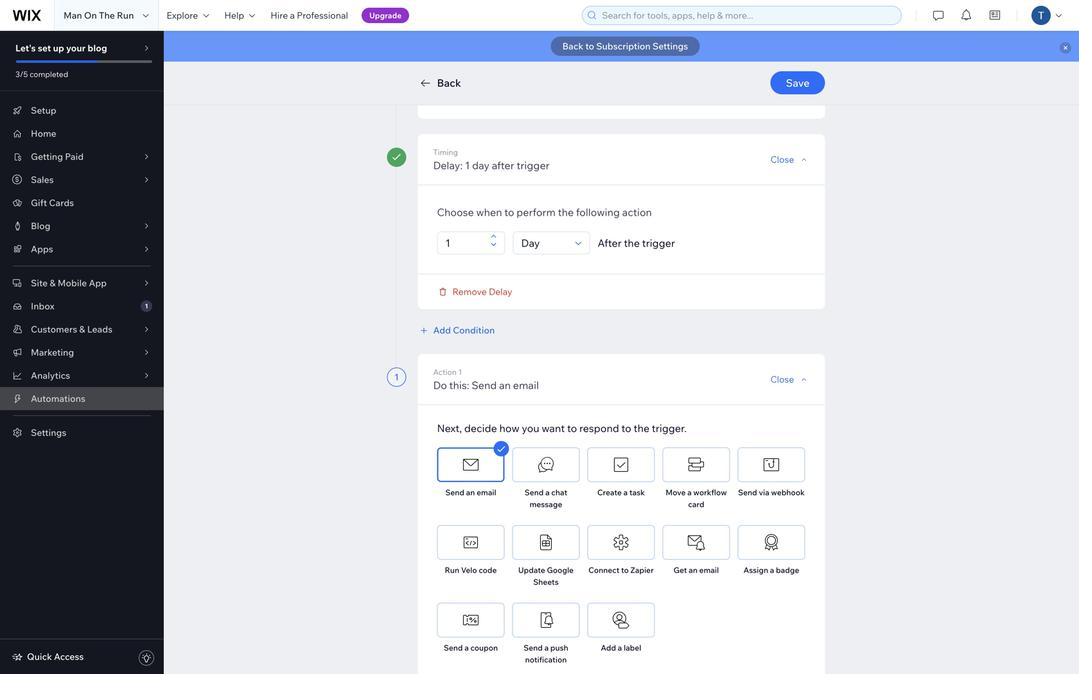 Task type: locate. For each thing, give the bounding box(es) containing it.
a inside move a workflow card
[[687, 488, 692, 498]]

add left condition on the left of the page
[[433, 325, 451, 336]]

0 vertical spatial the
[[558, 206, 574, 219]]

a left badge
[[770, 566, 774, 575]]

email inside action 1 do this: send an email
[[513, 379, 539, 392]]

connect to zapier
[[589, 566, 654, 575]]

an for get an email
[[689, 566, 698, 575]]

create
[[597, 488, 622, 498]]

1 vertical spatial close
[[771, 374, 794, 385]]

getting
[[31, 151, 63, 162]]

quick access
[[27, 651, 84, 663]]

analytics button
[[0, 364, 164, 387]]

settings link
[[0, 421, 164, 445]]

back to subscription settings button
[[551, 37, 700, 56]]

notification
[[525, 655, 567, 665]]

2 horizontal spatial an
[[689, 566, 698, 575]]

1 vertical spatial &
[[79, 324, 85, 335]]

0 horizontal spatial back
[[437, 76, 461, 89]]

0 vertical spatial &
[[50, 278, 56, 289]]

back inside button
[[562, 40, 583, 52]]

1 close from the top
[[771, 154, 794, 165]]

1 inside sidebar "element"
[[145, 302, 148, 310]]

an for send an email
[[466, 488, 475, 498]]

send for send a coupon
[[444, 643, 463, 653]]

remove delay
[[453, 286, 512, 297]]

settings down "automations"
[[31, 427, 66, 438]]

site & mobile app
[[31, 278, 107, 289]]

category image
[[536, 455, 556, 475], [687, 455, 706, 475], [536, 533, 556, 552], [612, 533, 631, 552], [687, 533, 706, 552], [762, 533, 781, 552], [461, 611, 480, 630], [536, 611, 556, 630]]

workflow
[[693, 488, 727, 498]]

2 vertical spatial the
[[634, 422, 650, 435]]

email
[[513, 379, 539, 392], [477, 488, 496, 498], [699, 566, 719, 575]]

0 horizontal spatial settings
[[31, 427, 66, 438]]

label
[[624, 643, 641, 653]]

& left leads
[[79, 324, 85, 335]]

category image up "send via webhook"
[[762, 455, 781, 475]]

a for coupon
[[465, 643, 469, 653]]

0 vertical spatial close
[[771, 154, 794, 165]]

1 horizontal spatial email
[[513, 379, 539, 392]]

& right site
[[50, 278, 56, 289]]

category image up the push
[[536, 611, 556, 630]]

category image up assign a badge
[[762, 533, 781, 552]]

timing
[[433, 147, 458, 157]]

0 vertical spatial settings
[[653, 40, 688, 52]]

back for back to subscription settings
[[562, 40, 583, 52]]

add for add condition
[[433, 325, 451, 336]]

back left subscription
[[562, 40, 583, 52]]

0 vertical spatial add
[[433, 325, 451, 336]]

settings inside sidebar "element"
[[31, 427, 66, 438]]

let's set up your blog
[[15, 42, 107, 54]]

a for workflow
[[687, 488, 692, 498]]

send for send an email
[[445, 488, 464, 498]]

close button
[[771, 154, 810, 165], [771, 374, 810, 385]]

perform
[[517, 206, 556, 219]]

2 close from the top
[[771, 374, 794, 385]]

automations
[[31, 393, 85, 404]]

0 vertical spatial an
[[499, 379, 511, 392]]

update
[[518, 566, 545, 575]]

back button
[[418, 75, 461, 91]]

limit
[[433, 62, 457, 75]]

add for add a label
[[601, 643, 616, 653]]

category image up chat
[[536, 455, 556, 475]]

delay
[[489, 286, 512, 297]]

1 vertical spatial back
[[437, 76, 461, 89]]

back down limit
[[437, 76, 461, 89]]

2 horizontal spatial email
[[699, 566, 719, 575]]

0 horizontal spatial add
[[433, 325, 451, 336]]

email right get
[[699, 566, 719, 575]]

1 close button from the top
[[771, 154, 810, 165]]

condition
[[453, 325, 495, 336]]

professional
[[297, 10, 348, 21]]

2 vertical spatial an
[[689, 566, 698, 575]]

0 vertical spatial back
[[562, 40, 583, 52]]

2 close button from the top
[[771, 374, 810, 385]]

when
[[476, 206, 502, 219]]

1 horizontal spatial back
[[562, 40, 583, 52]]

move
[[666, 488, 686, 498]]

a up the card
[[687, 488, 692, 498]]

category image up 'send a coupon'
[[461, 611, 480, 630]]

None number field
[[442, 232, 487, 254]]

trigger right after
[[517, 159, 550, 172]]

1 horizontal spatial add
[[601, 643, 616, 653]]

mobile
[[58, 278, 87, 289]]

customers & leads button
[[0, 318, 164, 341]]

send for send a push notification
[[524, 643, 543, 653]]

0 vertical spatial trigger
[[517, 159, 550, 172]]

a for badge
[[770, 566, 774, 575]]

& for site
[[50, 278, 56, 289]]

0 vertical spatial email
[[513, 379, 539, 392]]

run left velo
[[445, 566, 459, 575]]

get an email
[[674, 566, 719, 575]]

hire
[[271, 10, 288, 21]]

to right want
[[567, 422, 577, 435]]

apps button
[[0, 238, 164, 261]]

1 vertical spatial close button
[[771, 374, 810, 385]]

0 horizontal spatial trigger
[[517, 159, 550, 172]]

to right 'respond'
[[622, 422, 631, 435]]

to left subscription
[[585, 40, 594, 52]]

man
[[64, 10, 82, 21]]

close for delay: 1 day after trigger
[[771, 154, 794, 165]]

category image
[[461, 455, 480, 475], [612, 455, 631, 475], [762, 455, 781, 475], [461, 533, 480, 552], [612, 611, 631, 630]]

send inside send a chat message
[[525, 488, 544, 498]]

respond
[[579, 422, 619, 435]]

a for label
[[618, 643, 622, 653]]

back inside button
[[437, 76, 461, 89]]

sheets
[[533, 577, 559, 587]]

trigger down action
[[642, 237, 675, 250]]

0 horizontal spatial an
[[466, 488, 475, 498]]

a left "label"
[[618, 643, 622, 653]]

to left zapier
[[621, 566, 629, 575]]

0 vertical spatial close button
[[771, 154, 810, 165]]

access
[[54, 651, 84, 663]]

category image up "send an email"
[[461, 455, 480, 475]]

1 vertical spatial the
[[624, 237, 640, 250]]

a right hire
[[290, 10, 295, 21]]

gift cards link
[[0, 191, 164, 215]]

trigger
[[517, 159, 550, 172], [642, 237, 675, 250]]

setup link
[[0, 99, 164, 122]]

update google sheets
[[518, 566, 574, 587]]

1 vertical spatial an
[[466, 488, 475, 498]]

run right 'the'
[[117, 10, 134, 21]]

to right when
[[504, 206, 514, 219]]

send for send via webhook
[[738, 488, 757, 498]]

your
[[66, 42, 86, 54]]

add condition
[[433, 325, 495, 336]]

1 vertical spatial settings
[[31, 427, 66, 438]]

1 vertical spatial trigger
[[642, 237, 675, 250]]

None field
[[438, 81, 791, 103], [517, 232, 571, 254], [438, 81, 791, 103], [517, 232, 571, 254]]

hire a professional link
[[263, 0, 356, 31]]

remove
[[453, 286, 487, 297]]

send inside send a push notification
[[524, 643, 543, 653]]

quick
[[27, 651, 52, 663]]

2 vertical spatial email
[[699, 566, 719, 575]]

1 horizontal spatial &
[[79, 324, 85, 335]]

0 horizontal spatial run
[[117, 10, 134, 21]]

a left the coupon
[[465, 643, 469, 653]]

the right perform
[[558, 206, 574, 219]]

getting paid
[[31, 151, 84, 162]]

trigger inside the timing delay: 1 day after trigger
[[517, 159, 550, 172]]

close button for delay: 1 day after trigger
[[771, 154, 810, 165]]

email left send a chat message
[[477, 488, 496, 498]]

following
[[576, 206, 620, 219]]

1 horizontal spatial run
[[445, 566, 459, 575]]

a up 'notification' at the bottom of the page
[[544, 643, 549, 653]]

action
[[433, 367, 457, 377]]

send via webhook
[[738, 488, 805, 498]]

1
[[465, 159, 470, 172], [145, 302, 148, 310], [458, 367, 462, 377], [394, 372, 399, 383]]

0 horizontal spatial &
[[50, 278, 56, 289]]

quick access button
[[12, 651, 84, 663]]

a left task
[[624, 488, 628, 498]]

back
[[562, 40, 583, 52], [437, 76, 461, 89]]

category image for via
[[762, 455, 781, 475]]

0 horizontal spatial email
[[477, 488, 496, 498]]

add left "label"
[[601, 643, 616, 653]]

a for push
[[544, 643, 549, 653]]

a inside send a chat message
[[545, 488, 550, 498]]

add inside button
[[433, 325, 451, 336]]

category image up create a task
[[612, 455, 631, 475]]

velo
[[461, 566, 477, 575]]

1 vertical spatial email
[[477, 488, 496, 498]]

settings right subscription
[[653, 40, 688, 52]]

upgrade button
[[362, 8, 409, 23]]

add condition button
[[418, 325, 495, 336]]

category image up run velo code
[[461, 533, 480, 552]]

send a chat message
[[525, 488, 567, 509]]

remove delay button
[[437, 286, 512, 298]]

back to subscription settings alert
[[164, 31, 1079, 62]]

the left trigger.
[[634, 422, 650, 435]]

1 vertical spatial add
[[601, 643, 616, 653]]

after
[[492, 159, 514, 172]]

a inside send a push notification
[[544, 643, 549, 653]]

trigger.
[[652, 422, 687, 435]]

1 horizontal spatial an
[[499, 379, 511, 392]]

email up you
[[513, 379, 539, 392]]

the right after
[[624, 237, 640, 250]]

customers & leads
[[31, 324, 113, 335]]

settings inside button
[[653, 40, 688, 52]]

zapier
[[631, 566, 654, 575]]

1 inside the timing delay: 1 day after trigger
[[465, 159, 470, 172]]

1 horizontal spatial settings
[[653, 40, 688, 52]]

a left chat
[[545, 488, 550, 498]]



Task type: describe. For each thing, give the bounding box(es) containing it.
sales
[[31, 174, 54, 185]]

to inside button
[[585, 40, 594, 52]]

category image up workflow
[[687, 455, 706, 475]]

email for send an email
[[477, 488, 496, 498]]

email for get an email
[[699, 566, 719, 575]]

gift cards
[[31, 197, 74, 208]]

analytics
[[31, 370, 70, 381]]

code
[[479, 566, 497, 575]]

back for back
[[437, 76, 461, 89]]

explore
[[167, 10, 198, 21]]

category image up connect to zapier
[[612, 533, 631, 552]]

completed
[[30, 69, 68, 79]]

action 1 do this: send an email
[[433, 367, 539, 392]]

site & mobile app button
[[0, 272, 164, 295]]

choose when to perform the following action
[[437, 206, 652, 219]]

marketing button
[[0, 341, 164, 364]]

category image for an
[[461, 455, 480, 475]]

send an email
[[445, 488, 496, 498]]

an inside action 1 do this: send an email
[[499, 379, 511, 392]]

automations link
[[0, 387, 164, 410]]

category image for velo
[[461, 533, 480, 552]]

save
[[786, 76, 810, 89]]

3/5 completed
[[15, 69, 68, 79]]

gift
[[31, 197, 47, 208]]

next,
[[437, 422, 462, 435]]

sidebar element
[[0, 31, 164, 674]]

man on the run
[[64, 10, 134, 21]]

category image up get an email
[[687, 533, 706, 552]]

the
[[99, 10, 115, 21]]

apps
[[31, 243, 53, 255]]

set
[[38, 42, 51, 54]]

task
[[629, 488, 645, 498]]

message
[[530, 500, 562, 509]]

help
[[224, 10, 244, 21]]

a for task
[[624, 488, 628, 498]]

subscription
[[596, 40, 651, 52]]

cards
[[49, 197, 74, 208]]

setup
[[31, 105, 56, 116]]

category image up update
[[536, 533, 556, 552]]

limit frequency to:
[[433, 62, 523, 75]]

after the trigger
[[598, 237, 675, 250]]

coupon
[[471, 643, 498, 653]]

1 horizontal spatial trigger
[[642, 237, 675, 250]]

next, decide how you want to respond to the trigger.
[[437, 422, 687, 435]]

webhook
[[771, 488, 805, 498]]

action
[[622, 206, 652, 219]]

& for customers
[[79, 324, 85, 335]]

google
[[547, 566, 574, 575]]

send for send a chat message
[[525, 488, 544, 498]]

paid
[[65, 151, 84, 162]]

send inside action 1 do this: send an email
[[472, 379, 497, 392]]

send a coupon
[[444, 643, 498, 653]]

1 vertical spatial run
[[445, 566, 459, 575]]

run velo code
[[445, 566, 497, 575]]

get
[[674, 566, 687, 575]]

0 vertical spatial run
[[117, 10, 134, 21]]

inbox
[[31, 301, 54, 312]]

blog
[[88, 42, 107, 54]]

let's
[[15, 42, 36, 54]]

want
[[542, 422, 565, 435]]

you
[[522, 422, 539, 435]]

save button
[[771, 71, 825, 94]]

move a workflow card
[[666, 488, 727, 509]]

help button
[[217, 0, 263, 31]]

hire a professional
[[271, 10, 348, 21]]

app
[[89, 278, 107, 289]]

send a push notification
[[524, 643, 568, 665]]

card
[[688, 500, 704, 509]]

timing delay: 1 day after trigger
[[433, 147, 550, 172]]

a for professional
[[290, 10, 295, 21]]

decide
[[464, 422, 497, 435]]

badge
[[776, 566, 799, 575]]

category image up add a label
[[612, 611, 631, 630]]

sales button
[[0, 168, 164, 191]]

this:
[[449, 379, 469, 392]]

push
[[550, 643, 568, 653]]

upgrade
[[369, 11, 402, 20]]

a for chat
[[545, 488, 550, 498]]

after
[[598, 237, 622, 250]]

marketing
[[31, 347, 74, 358]]

via
[[759, 488, 769, 498]]

assign
[[744, 566, 768, 575]]

day
[[472, 159, 490, 172]]

close for do this: send an email
[[771, 374, 794, 385]]

getting paid button
[[0, 145, 164, 168]]

1 inside action 1 do this: send an email
[[458, 367, 462, 377]]

choose
[[437, 206, 474, 219]]

home link
[[0, 122, 164, 145]]

do
[[433, 379, 447, 392]]

on
[[84, 10, 97, 21]]

Search for tools, apps, help & more... field
[[598, 6, 898, 24]]

category image for a
[[612, 455, 631, 475]]

close button for do this: send an email
[[771, 374, 810, 385]]

blog button
[[0, 215, 164, 238]]

how
[[499, 422, 520, 435]]

back to subscription settings
[[562, 40, 688, 52]]

customers
[[31, 324, 77, 335]]



